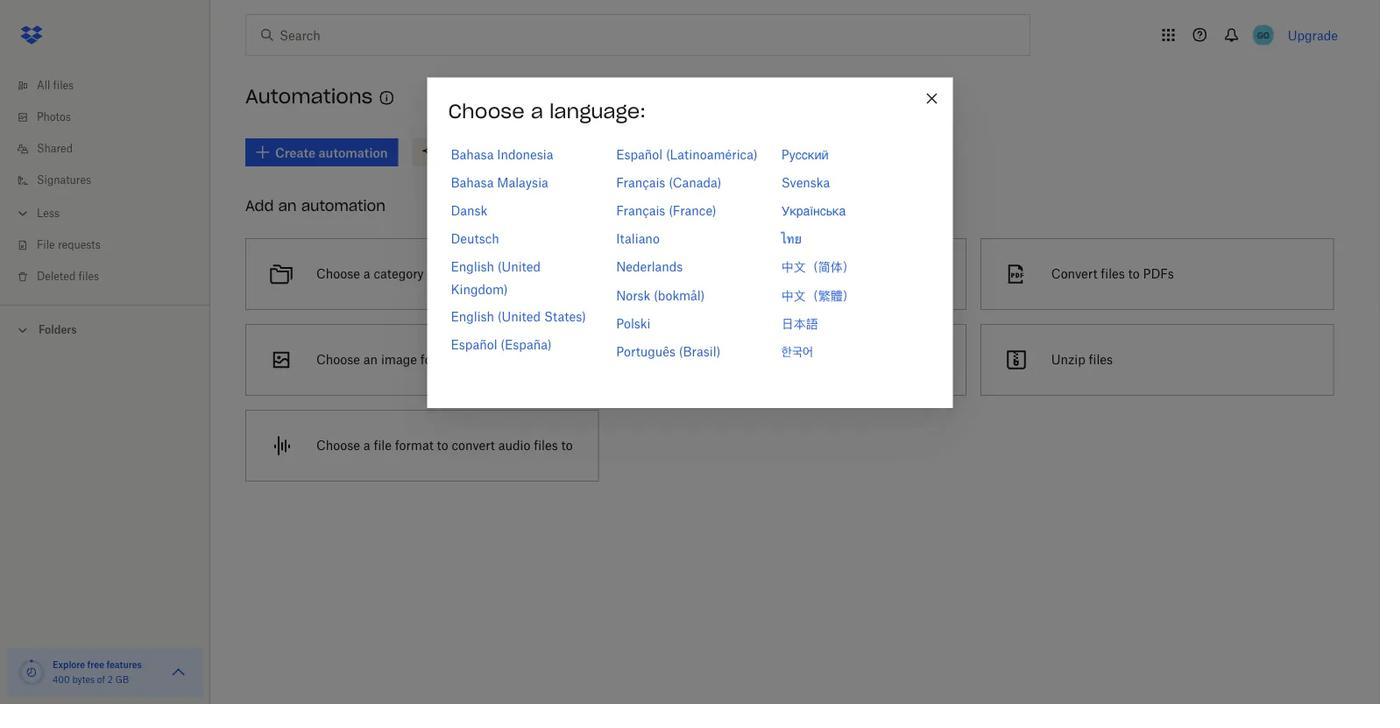 Task type: describe. For each thing, give the bounding box(es) containing it.
convert files to pdfs
[[1051, 268, 1174, 280]]

pdfs
[[1143, 268, 1174, 280]]

files inside 'link'
[[78, 272, 99, 282]]

explore free features 400 bytes of 2 gb
[[53, 659, 142, 685]]

(españa)
[[501, 337, 552, 352]]

indonesia
[[497, 147, 553, 162]]

kingdom)
[[451, 282, 508, 297]]

rule
[[717, 268, 740, 280]]

français for français (canada)
[[616, 175, 665, 190]]

bytes
[[72, 676, 95, 685]]

a for choose a file format to convert videos to
[[731, 354, 738, 366]]

400
[[53, 676, 70, 685]]

choose for choose an image format to convert files to
[[316, 354, 360, 366]]

choose for choose a category to sort files by
[[316, 268, 360, 280]]

choose a file format to convert audio files to button
[[238, 403, 606, 489]]

日本語
[[781, 316, 818, 331]]

choose a file format to convert videos to
[[684, 354, 918, 366]]

bahasa for bahasa indonesia
[[451, 147, 494, 162]]

svenska
[[781, 175, 830, 190]]

日本語 button
[[781, 312, 818, 335]]

norsk (bokmål)
[[616, 288, 705, 303]]

unzip
[[1051, 354, 1085, 366]]

українська
[[781, 203, 846, 218]]

convert for videos
[[819, 354, 863, 366]]

to down español (españa)
[[462, 354, 474, 366]]

español (españa) button
[[451, 334, 552, 356]]

click to watch a demo video image
[[376, 88, 397, 109]]

all files
[[37, 81, 74, 91]]

to right the videos
[[906, 354, 918, 366]]

sort
[[442, 268, 465, 280]]

english (united kingdom)
[[451, 260, 541, 297]]

less
[[37, 209, 60, 219]]

português (brasil) button
[[616, 341, 721, 363]]

español for español (españa)
[[451, 337, 497, 352]]

convert for files
[[477, 354, 521, 366]]

(canada)
[[669, 175, 722, 190]]

(brasil)
[[679, 344, 721, 359]]

of
[[97, 676, 105, 685]]

folders button
[[0, 316, 210, 342]]

中文（简体） button
[[781, 256, 855, 278]]

choose for choose a file format to convert audio files to
[[316, 440, 360, 452]]

file requests link
[[14, 230, 210, 261]]

español (españa)
[[451, 337, 552, 352]]

automations
[[245, 84, 373, 109]]

quota usage element
[[18, 659, 46, 687]]

to right audio
[[561, 440, 573, 452]]

convert files to pdfs button
[[973, 231, 1341, 317]]

choose for choose a file format to convert videos to
[[684, 354, 728, 366]]

svenska button
[[781, 171, 830, 193]]

malaysia
[[497, 175, 548, 190]]

set a rule that renames files button
[[606, 231, 973, 317]]

format for files
[[420, 354, 459, 366]]

polski button
[[616, 312, 651, 335]]

an for choose
[[364, 354, 378, 366]]

english (united kingdom) button
[[451, 256, 599, 300]]

add
[[245, 197, 274, 215]]

files right audio
[[534, 440, 558, 452]]

(france)
[[669, 203, 717, 218]]

files up 中文（繁體）
[[823, 268, 847, 280]]

files inside 'button'
[[468, 268, 492, 280]]

choose an image format to convert files to button
[[238, 317, 606, 403]]

nederlands button
[[616, 256, 683, 278]]

upgrade
[[1288, 28, 1338, 42]]

ไทย button
[[781, 228, 802, 250]]

all files link
[[14, 70, 210, 102]]

한국어
[[781, 344, 813, 359]]

to inside convert files to pdfs button
[[1128, 268, 1140, 280]]

english for english (united states)
[[451, 309, 494, 324]]

italiano button
[[616, 228, 660, 250]]

add an automation main content
[[238, 126, 1380, 705]]

português
[[616, 344, 676, 359]]

deutsch button
[[451, 228, 499, 250]]

format for audio
[[395, 440, 434, 452]]

pусский
[[781, 147, 829, 162]]

to down (españa) on the left of the page
[[551, 354, 563, 366]]

bahasa for bahasa malaysia
[[451, 175, 494, 190]]

choose a language:
[[448, 98, 646, 123]]

deutsch
[[451, 231, 499, 246]]

français (france)
[[616, 203, 717, 218]]

a for choose a file format to convert audio files to
[[364, 440, 370, 452]]

español (latinoamérica)
[[616, 147, 758, 162]]

norsk
[[616, 288, 650, 303]]

choose a category to sort files by
[[316, 268, 509, 280]]

files right convert
[[1101, 268, 1125, 280]]

gb
[[115, 676, 129, 685]]

add an automation
[[245, 197, 386, 215]]

list containing all files
[[0, 60, 210, 305]]

shared
[[37, 144, 73, 154]]

dropbox image
[[14, 18, 49, 53]]

convert
[[1051, 268, 1098, 280]]

deleted
[[37, 272, 76, 282]]



Task type: vqa. For each thing, say whether or not it's contained in the screenshot.
first English from the bottom
yes



Task type: locate. For each thing, give the bounding box(es) containing it.
2 (united from the top
[[498, 309, 541, 324]]

a
[[531, 98, 543, 123], [364, 268, 370, 280], [707, 268, 714, 280], [731, 354, 738, 366], [364, 440, 370, 452]]

(united for kingdom)
[[498, 260, 541, 274]]

files inside button
[[524, 354, 548, 366]]

file requests
[[37, 240, 101, 251]]

format down 日本語 button
[[762, 354, 801, 366]]

an for add
[[278, 197, 297, 215]]

choose inside dialog
[[448, 98, 525, 123]]

(united
[[498, 260, 541, 274], [498, 309, 541, 324]]

0 vertical spatial an
[[278, 197, 297, 215]]

to left the sort
[[427, 268, 439, 280]]

1 vertical spatial file
[[374, 440, 392, 452]]

2
[[108, 676, 113, 685]]

convert left audio
[[452, 440, 495, 452]]

convert inside 'choose a file format to convert videos to' button
[[819, 354, 863, 366]]

videos
[[866, 354, 903, 366]]

english
[[451, 260, 494, 274], [451, 309, 494, 324]]

2 english from the top
[[451, 309, 494, 324]]

file for choose a file format to convert audio files to
[[374, 440, 392, 452]]

1 vertical spatial español
[[451, 337, 497, 352]]

a for choose a language:
[[531, 98, 543, 123]]

english up kingdom)
[[451, 260, 494, 274]]

1 horizontal spatial an
[[364, 354, 378, 366]]

polski
[[616, 316, 651, 331]]

0 vertical spatial español
[[616, 147, 663, 162]]

requests
[[58, 240, 101, 251]]

by
[[495, 268, 509, 280]]

convert for audio
[[452, 440, 495, 452]]

english for english (united kingdom)
[[451, 260, 494, 274]]

photos link
[[14, 102, 210, 133]]

español
[[616, 147, 663, 162], [451, 337, 497, 352]]

file down image
[[374, 440, 392, 452]]

1 vertical spatial français
[[616, 203, 665, 218]]

0 horizontal spatial file
[[374, 440, 392, 452]]

dansk button
[[451, 200, 487, 222]]

format inside button
[[420, 354, 459, 366]]

files right deleted
[[78, 272, 99, 282]]

a inside dialog
[[531, 98, 543, 123]]

2 français from the top
[[616, 203, 665, 218]]

pусский button
[[781, 143, 829, 165]]

0 horizontal spatial español
[[451, 337, 497, 352]]

set
[[684, 268, 704, 280]]

shared link
[[14, 133, 210, 165]]

2 bahasa from the top
[[451, 175, 494, 190]]

to left pdfs
[[1128, 268, 1140, 280]]

0 vertical spatial file
[[741, 354, 759, 366]]

choose a file format to convert videos to button
[[606, 317, 973, 403]]

convert inside choose an image format to convert files to button
[[477, 354, 521, 366]]

file
[[741, 354, 759, 366], [374, 440, 392, 452]]

english (united states)
[[451, 309, 586, 324]]

unzip files button
[[973, 317, 1341, 403]]

files
[[53, 81, 74, 91], [468, 268, 492, 280], [823, 268, 847, 280], [1101, 268, 1125, 280], [78, 272, 99, 282], [524, 354, 548, 366], [1089, 354, 1113, 366], [534, 440, 558, 452]]

bahasa malaysia button
[[451, 171, 548, 193]]

convert inside choose a file format to convert audio files to button
[[452, 440, 495, 452]]

0 vertical spatial bahasa
[[451, 147, 494, 162]]

українська button
[[781, 200, 846, 222]]

photos
[[37, 112, 71, 123]]

convert left the videos
[[819, 354, 863, 366]]

français (canada)
[[616, 175, 722, 190]]

explore
[[53, 659, 85, 670]]

choose a language: dialog
[[427, 77, 953, 408]]

choose for choose a language:
[[448, 98, 525, 123]]

english (united states) button
[[451, 305, 586, 328]]

(united inside english (united kingdom)
[[498, 260, 541, 274]]

(united inside "button"
[[498, 309, 541, 324]]

dansk
[[451, 203, 487, 218]]

all
[[37, 81, 50, 91]]

nederlands
[[616, 260, 683, 274]]

bahasa inside button
[[451, 175, 494, 190]]

folders
[[39, 323, 77, 336]]

english inside "button"
[[451, 309, 494, 324]]

norsk (bokmål) button
[[616, 284, 705, 306]]

한국어 button
[[781, 341, 813, 363]]

bahasa malaysia
[[451, 175, 548, 190]]

choose inside button
[[316, 354, 360, 366]]

format right image
[[420, 354, 459, 366]]

español up choose an image format to convert files to
[[451, 337, 497, 352]]

français
[[616, 175, 665, 190], [616, 203, 665, 218]]

that
[[743, 268, 766, 280]]

1 english from the top
[[451, 260, 494, 274]]

0 vertical spatial français
[[616, 175, 665, 190]]

ไทย
[[781, 231, 802, 246]]

choose an image format to convert files to
[[316, 354, 563, 366]]

unzip files
[[1051, 354, 1113, 366]]

deleted files
[[37, 272, 99, 282]]

0 horizontal spatial an
[[278, 197, 297, 215]]

format
[[420, 354, 459, 366], [762, 354, 801, 366], [395, 440, 434, 452]]

français up italiano
[[616, 203, 665, 218]]

choose a file format to convert audio files to
[[316, 440, 573, 452]]

language:
[[549, 98, 646, 123]]

bahasa indonesia
[[451, 147, 553, 162]]

español (latinoamérica) button
[[616, 143, 758, 165]]

free
[[87, 659, 104, 670]]

audio
[[498, 440, 531, 452]]

format for videos
[[762, 354, 801, 366]]

files up kingdom)
[[468, 268, 492, 280]]

français up français (france)
[[616, 175, 665, 190]]

states)
[[544, 309, 586, 324]]

bahasa inside button
[[451, 147, 494, 162]]

1 vertical spatial english
[[451, 309, 494, 324]]

français (canada) button
[[616, 171, 722, 193]]

português (brasil)
[[616, 344, 721, 359]]

list
[[0, 60, 210, 305]]

1 français from the top
[[616, 175, 665, 190]]

(united up kingdom)
[[498, 260, 541, 274]]

to left audio
[[437, 440, 448, 452]]

signatures link
[[14, 165, 210, 196]]

features
[[106, 659, 142, 670]]

1 vertical spatial an
[[364, 354, 378, 366]]

1 horizontal spatial español
[[616, 147, 663, 162]]

signatures
[[37, 175, 91, 186]]

1 horizontal spatial file
[[741, 354, 759, 366]]

an inside choose an image format to convert files to button
[[364, 354, 378, 366]]

1 vertical spatial (united
[[498, 309, 541, 324]]

中文（繁體）
[[781, 288, 855, 303]]

español for español (latinoamérica)
[[616, 147, 663, 162]]

to inside choose a category to sort files by 'button'
[[427, 268, 439, 280]]

less image
[[14, 205, 32, 222]]

français (france) button
[[616, 200, 717, 222]]

bahasa up bahasa malaysia
[[451, 147, 494, 162]]

files right unzip
[[1089, 354, 1113, 366]]

bahasa
[[451, 147, 494, 162], [451, 175, 494, 190]]

français for français (france)
[[616, 203, 665, 218]]

files right all
[[53, 81, 74, 91]]

(united up (españa) on the left of the page
[[498, 309, 541, 324]]

renames
[[769, 268, 819, 280]]

file left 한국어 button on the right of page
[[741, 354, 759, 366]]

bahasa up dansk
[[451, 175, 494, 190]]

choose a category to sort files by button
[[238, 231, 606, 317]]

a for set a rule that renames files
[[707, 268, 714, 280]]

file
[[37, 240, 55, 251]]

choose inside 'button'
[[316, 268, 360, 280]]

upgrade link
[[1288, 28, 1338, 42]]

an left image
[[364, 354, 378, 366]]

deleted files link
[[14, 261, 210, 293]]

0 vertical spatial (united
[[498, 260, 541, 274]]

image
[[381, 354, 417, 366]]

files down (españa) on the left of the page
[[524, 354, 548, 366]]

a inside 'button'
[[364, 268, 370, 280]]

a for choose a category to sort files by
[[364, 268, 370, 280]]

italiano
[[616, 231, 660, 246]]

0 vertical spatial english
[[451, 260, 494, 274]]

file for choose a file format to convert videos to
[[741, 354, 759, 366]]

format down choose an image format to convert files to button
[[395, 440, 434, 452]]

category
[[374, 268, 424, 280]]

bahasa indonesia button
[[451, 143, 553, 165]]

1 vertical spatial bahasa
[[451, 175, 494, 190]]

1 bahasa from the top
[[451, 147, 494, 162]]

中文（简体）
[[781, 260, 855, 274]]

english down kingdom)
[[451, 309, 494, 324]]

an right "add"
[[278, 197, 297, 215]]

(united for states)
[[498, 309, 541, 324]]

to down 日本語 button
[[804, 354, 816, 366]]

english inside english (united kingdom)
[[451, 260, 494, 274]]

(latinoamérica)
[[666, 147, 758, 162]]

español up the français (canada)
[[616, 147, 663, 162]]

automation
[[301, 197, 386, 215]]

convert down español (españa)
[[477, 354, 521, 366]]

1 (united from the top
[[498, 260, 541, 274]]



